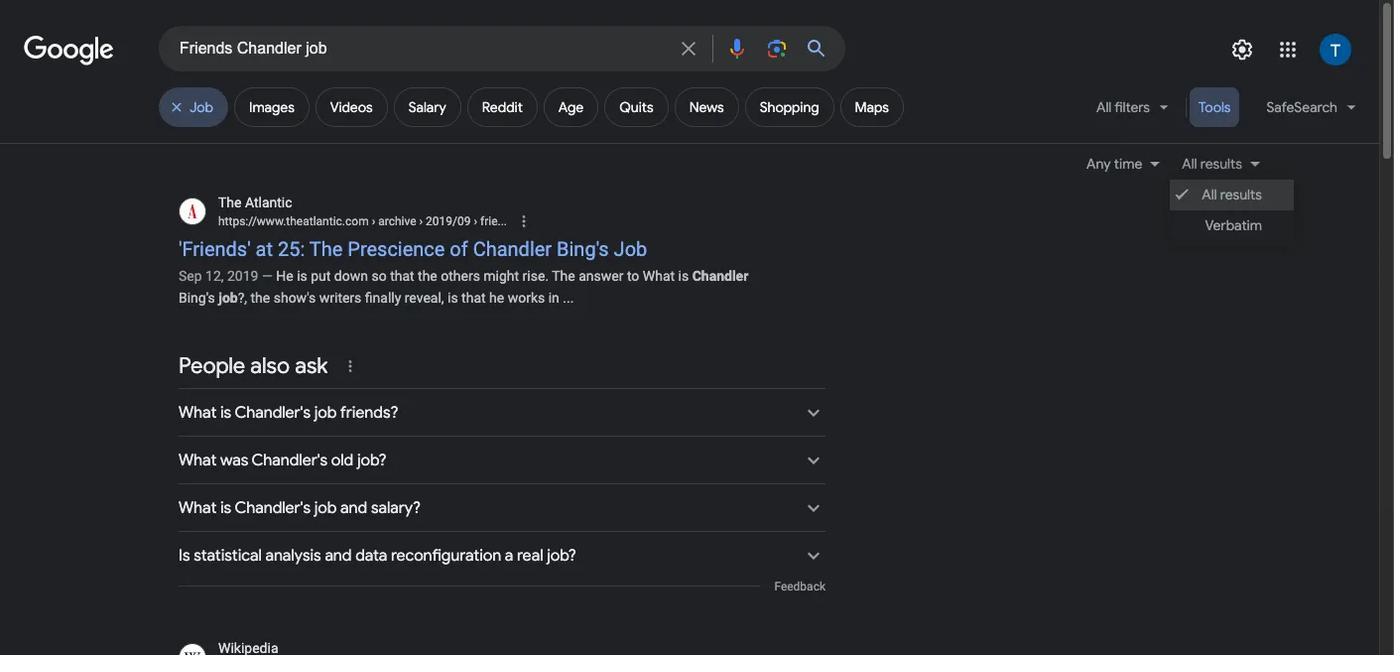 Task type: vqa. For each thing, say whether or not it's contained in the screenshot.
Privacy
no



Task type: locate. For each thing, give the bounding box(es) containing it.
0 horizontal spatial is
[[297, 268, 308, 283]]

chandler up might
[[473, 237, 552, 261]]

that left he
[[462, 290, 486, 305]]

add reddit element
[[482, 98, 523, 116]]

bing's inside sep 12, 2019 — he is put down so that the others might rise. the answer to what is chandler bing's job ?, the show's writers finally reveal, is that he works in ...
[[179, 290, 215, 305]]

is
[[297, 268, 308, 283], [679, 268, 689, 283], [448, 290, 458, 305]]

0 horizontal spatial all
[[1097, 98, 1112, 116]]

images link
[[234, 87, 310, 127]]

safesearch
[[1267, 98, 1338, 116]]

results up verbatim on the top of the page
[[1221, 186, 1263, 204]]

1 horizontal spatial chandler
[[693, 268, 749, 283]]

add age element
[[559, 98, 584, 116]]

1 vertical spatial the
[[251, 290, 270, 305]]

› right "archive"
[[420, 214, 423, 228]]

0 horizontal spatial job
[[190, 98, 213, 116]]

what
[[643, 268, 675, 283]]

2 vertical spatial all
[[1203, 186, 1218, 204]]

sep
[[179, 268, 202, 283]]

12,
[[206, 268, 224, 283]]

0 vertical spatial that
[[390, 268, 415, 283]]

chandler right what
[[693, 268, 749, 283]]

all results button
[[1171, 153, 1271, 175]]

the right ?,
[[251, 290, 270, 305]]

is down the others
[[448, 290, 458, 305]]

0 vertical spatial results
[[1201, 155, 1243, 173]]

1 horizontal spatial all
[[1183, 155, 1198, 173]]

'friends' at 25: the prescience of chandler bing's job
[[179, 237, 648, 261]]

job link
[[159, 87, 228, 127]]

0 horizontal spatial the
[[251, 290, 270, 305]]

2019
[[227, 268, 259, 283]]

all down all results popup button
[[1203, 186, 1218, 204]]

2 horizontal spatial ›
[[474, 214, 478, 228]]

?,
[[238, 290, 247, 305]]

1 vertical spatial bing's
[[179, 290, 215, 305]]

the inside 'the atlantic https://www.theatlantic.com › archive › 2019/09 › frie...'
[[218, 195, 242, 210]]

1 vertical spatial that
[[462, 290, 486, 305]]

reveal,
[[405, 290, 444, 305]]

None text field
[[218, 212, 507, 230]]

all up all results radio item
[[1183, 155, 1198, 173]]

all results up all results radio item
[[1183, 155, 1243, 173]]

none text field containing https://www.theatlantic.com
[[218, 212, 507, 230]]

0 vertical spatial job
[[190, 98, 213, 116]]

0 horizontal spatial ›
[[372, 214, 376, 228]]

bing's
[[557, 237, 609, 261], [179, 290, 215, 305]]

videos
[[330, 98, 373, 116]]

prescience
[[348, 237, 445, 261]]

news link
[[675, 87, 739, 127]]

salary
[[409, 98, 447, 116]]

1 horizontal spatial bing's
[[557, 237, 609, 261]]

menu
[[1171, 175, 1295, 246]]

the
[[218, 195, 242, 210], [310, 237, 343, 261], [552, 268, 576, 283]]

1 vertical spatial job
[[614, 237, 648, 261]]

2019/09
[[426, 214, 471, 228]]

others
[[441, 268, 480, 283]]

is right he
[[297, 268, 308, 283]]

that
[[390, 268, 415, 283], [462, 290, 486, 305]]

show's
[[274, 290, 316, 305]]

all results radio item
[[1171, 180, 1295, 210]]

answer
[[579, 268, 624, 283]]

2 › from the left
[[420, 214, 423, 228]]

1 horizontal spatial is
[[448, 290, 458, 305]]

news
[[690, 98, 724, 116]]

results up all results radio item
[[1201, 155, 1243, 173]]

frie...
[[481, 214, 507, 228]]

shopping link
[[745, 87, 835, 127]]

the
[[418, 268, 438, 283], [251, 290, 270, 305]]

any time
[[1087, 155, 1143, 173]]

chandler
[[473, 237, 552, 261], [693, 268, 749, 283]]

0 horizontal spatial bing's
[[179, 290, 215, 305]]

the up reveal, at the left of page
[[418, 268, 438, 283]]

2 horizontal spatial all
[[1203, 186, 1218, 204]]

google image
[[24, 36, 115, 66]]

0 vertical spatial chandler
[[473, 237, 552, 261]]

1 vertical spatial all
[[1183, 155, 1198, 173]]

the left atlantic
[[218, 195, 242, 210]]

the up in ... at the left
[[552, 268, 576, 283]]

results inside popup button
[[1201, 155, 1243, 173]]

0 vertical spatial the
[[218, 195, 242, 210]]

all filters
[[1097, 98, 1151, 116]]

results
[[1201, 155, 1243, 173], [1221, 186, 1263, 204]]

all left filters
[[1097, 98, 1112, 116]]

all results up verbatim on the top of the page
[[1203, 186, 1263, 204]]

atlantic
[[245, 195, 292, 210]]

sep 12, 2019 — he is put down so that the others might rise. the answer to what is chandler bing's job ?, the show's writers finally reveal, is that he works in ...
[[179, 268, 749, 305]]

bing's up answer
[[557, 237, 609, 261]]

1 horizontal spatial job
[[614, 237, 648, 261]]

1 vertical spatial chandler
[[693, 268, 749, 283]]

add salary element
[[409, 98, 447, 116]]

down
[[334, 268, 368, 283]]

› archive › 2019/09 › frie... text field
[[369, 214, 507, 228]]

› left "frie..."
[[474, 214, 478, 228]]

search by image image
[[765, 37, 789, 61]]

tools button
[[1190, 87, 1241, 127]]

1 vertical spatial all results
[[1203, 186, 1263, 204]]

0 vertical spatial all
[[1097, 98, 1112, 116]]

2 vertical spatial the
[[552, 268, 576, 283]]

of
[[450, 237, 468, 261]]

0 horizontal spatial that
[[390, 268, 415, 283]]

0 vertical spatial the
[[418, 268, 438, 283]]

1 horizontal spatial the
[[418, 268, 438, 283]]

the up put
[[310, 237, 343, 261]]

0 vertical spatial all results
[[1183, 155, 1243, 173]]

the inside sep 12, 2019 — he is put down so that the others might rise. the answer to what is chandler bing's job ?, the show's writers finally reveal, is that he works in ...
[[552, 268, 576, 283]]

None search field
[[0, 25, 846, 71]]

age
[[559, 98, 584, 116]]

0 horizontal spatial the
[[218, 195, 242, 210]]

all results
[[1183, 155, 1243, 173], [1203, 186, 1263, 204]]

1 vertical spatial results
[[1221, 186, 1263, 204]]

›
[[372, 214, 376, 228], [420, 214, 423, 228], [474, 214, 478, 228]]

› left "archive"
[[372, 214, 376, 228]]

job left images
[[190, 98, 213, 116]]

verbatim
[[1206, 216, 1263, 234]]

to
[[627, 268, 640, 283]]

remove job element
[[190, 98, 213, 116]]

job inside job link
[[190, 98, 213, 116]]

1 horizontal spatial the
[[310, 237, 343, 261]]

put
[[311, 268, 331, 283]]

people also ask
[[179, 352, 328, 379]]

ask
[[295, 352, 328, 379]]

all inside "popup button"
[[1097, 98, 1112, 116]]

2 horizontal spatial the
[[552, 268, 576, 283]]

job
[[190, 98, 213, 116], [614, 237, 648, 261]]

all inside popup button
[[1183, 155, 1198, 173]]

job up to
[[614, 237, 648, 261]]

writers
[[319, 290, 362, 305]]

all
[[1097, 98, 1112, 116], [1183, 155, 1198, 173], [1203, 186, 1218, 204]]

bing's down sep
[[179, 290, 215, 305]]

is right what
[[679, 268, 689, 283]]

search by voice image
[[726, 37, 750, 61]]

1 horizontal spatial ›
[[420, 214, 423, 228]]

that right so
[[390, 268, 415, 283]]

salary link
[[394, 87, 461, 127]]



Task type: describe. For each thing, give the bounding box(es) containing it.
so
[[372, 268, 387, 283]]

also
[[251, 352, 290, 379]]

rise.
[[523, 268, 549, 283]]

at
[[256, 237, 273, 261]]

3 › from the left
[[474, 214, 478, 228]]

1 horizontal spatial that
[[462, 290, 486, 305]]

reddit
[[482, 98, 523, 116]]

in ...
[[549, 290, 574, 305]]

all filters button
[[1085, 87, 1183, 135]]

the atlantic https://www.theatlantic.com › archive › 2019/09 › frie...
[[218, 195, 507, 228]]

reddit link
[[467, 87, 538, 127]]

feedback button
[[775, 579, 826, 594]]

add quits element
[[620, 98, 654, 116]]

videos link
[[316, 87, 388, 127]]

1 › from the left
[[372, 214, 376, 228]]

might
[[484, 268, 519, 283]]

job
[[219, 290, 238, 305]]

any
[[1087, 155, 1112, 173]]

chandler inside sep 12, 2019 — he is put down so that the others might rise. the answer to what is chandler bing's job ?, the show's writers finally reveal, is that he works in ...
[[693, 268, 749, 283]]

maps
[[855, 98, 889, 116]]

all results inside radio item
[[1203, 186, 1263, 204]]

people
[[179, 352, 245, 379]]

0 vertical spatial bing's
[[557, 237, 609, 261]]

menu containing all results
[[1171, 175, 1295, 246]]

works
[[508, 290, 545, 305]]

he
[[276, 268, 294, 283]]

filters
[[1115, 98, 1151, 116]]

maps link
[[840, 87, 904, 127]]

quits link
[[605, 87, 669, 127]]

all results inside popup button
[[1183, 155, 1243, 173]]

Search search field
[[180, 38, 665, 63]]

safesearch button
[[1255, 87, 1369, 135]]

shopping
[[760, 98, 820, 116]]

results inside radio item
[[1221, 186, 1263, 204]]

25:
[[278, 237, 305, 261]]

quits
[[620, 98, 654, 116]]

2 horizontal spatial is
[[679, 268, 689, 283]]

https://www.theatlantic.com
[[218, 214, 369, 228]]

images
[[249, 98, 295, 116]]

time
[[1115, 155, 1143, 173]]

tools
[[1199, 98, 1232, 116]]

he
[[490, 290, 505, 305]]

archive
[[378, 214, 417, 228]]

'friends'
[[179, 237, 251, 261]]

any time button
[[1087, 153, 1171, 175]]

age link
[[544, 87, 599, 127]]

feedback
[[775, 580, 826, 593]]

all inside radio item
[[1203, 186, 1218, 204]]

0 horizontal spatial chandler
[[473, 237, 552, 261]]

verbatim link
[[1171, 210, 1295, 241]]

—
[[262, 268, 273, 283]]

1 vertical spatial the
[[310, 237, 343, 261]]

finally
[[365, 290, 401, 305]]



